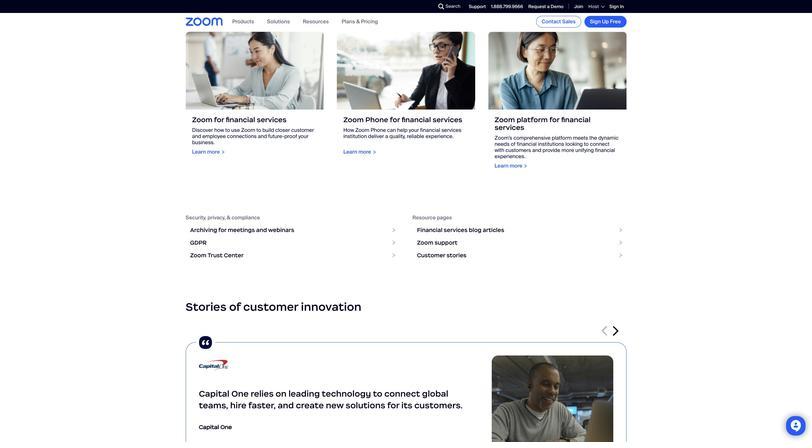 Task type: describe. For each thing, give the bounding box(es) containing it.
explore
[[265, 3, 288, 11]]

more down 'institution'
[[358, 149, 371, 155]]

financial up "meets"
[[561, 116, 591, 124]]

request
[[528, 3, 546, 9]]

capital for capital one
[[199, 424, 219, 431]]

archiving for meetings and webinars link
[[186, 224, 400, 237]]

zoom's inside find resources to help you explore how zoom's unified communication platform could benefit your financial services organization.
[[303, 3, 325, 11]]

search
[[446, 3, 460, 9]]

articles
[[483, 226, 504, 234]]

services inside how zoom phone can help your financial services institution deliver a quality, reliable experience.
[[441, 127, 461, 134]]

provide
[[543, 147, 560, 154]]

benefit
[[186, 11, 207, 19]]

one for capital one
[[220, 424, 232, 431]]

to left use at top left
[[225, 127, 230, 134]]

how zoom phone can help your financial services institution deliver a quality, reliable experience.
[[343, 127, 461, 140]]

plans & pricing
[[342, 18, 378, 25]]

zoom right use at top left
[[241, 127, 255, 134]]

new
[[326, 400, 344, 411]]

support
[[469, 3, 486, 9]]

your inside how zoom phone can help your financial services institution deliver a quality, reliable experience.
[[409, 127, 419, 134]]

security, privacy, & compliance
[[186, 214, 260, 221]]

zoom's inside zoom platform for financial services zoom's comprehensive platform meets the dynamic needs of financial institutions looking to connect with customers and provide more unifying financial experiences. learn more
[[495, 135, 512, 141]]

on
[[276, 389, 286, 399]]

services inside zoom platform for financial services zoom's comprehensive platform meets the dynamic needs of financial institutions looking to connect with customers and provide more unifying financial experiences. learn more
[[495, 123, 524, 132]]

how
[[343, 127, 354, 134]]

archiving
[[190, 226, 217, 234]]

resources button
[[303, 18, 329, 25]]

in
[[620, 3, 624, 9]]

zoom platform for financial services zoom's comprehensive platform meets the dynamic needs of financial institutions looking to connect with customers and provide more unifying financial experiences. learn more
[[495, 116, 619, 169]]

communication
[[348, 3, 395, 11]]

webinars
[[268, 226, 294, 234]]

experience.
[[426, 133, 454, 140]]

to left build
[[256, 127, 261, 134]]

resource pages
[[412, 214, 452, 221]]

future-
[[268, 133, 284, 140]]

of inside zoom platform for financial services zoom's comprehensive platform meets the dynamic needs of financial institutions looking to connect with customers and provide more unifying financial experiences. learn more
[[511, 141, 515, 148]]

use
[[231, 127, 240, 134]]

meets
[[573, 135, 588, 141]]

up
[[602, 18, 609, 25]]

solutions button
[[267, 18, 290, 25]]

learn inside zoom for financial services discover how to use zoom to build closer customer and employee connections and future-proof your business. learn more
[[192, 149, 206, 155]]

for up can
[[390, 116, 400, 124]]

sign in link
[[609, 3, 624, 9]]

financial services blog articles link
[[412, 224, 626, 237]]

resources
[[200, 3, 230, 11]]

for down security, privacy, & compliance
[[218, 226, 226, 234]]

reliable
[[407, 133, 424, 140]]

meetings
[[228, 226, 255, 234]]

zoom for financial services discover how to use zoom to build closer customer and employee connections and future-proof your business. learn more
[[192, 116, 314, 155]]

plans
[[342, 18, 355, 25]]

join link
[[574, 3, 583, 9]]

zoom support link
[[412, 237, 626, 249]]

zoom support
[[417, 239, 458, 246]]

zoom inside how zoom phone can help your financial services institution deliver a quality, reliable experience.
[[355, 127, 369, 134]]

0 vertical spatial phone
[[365, 116, 388, 124]]

woman on the computer image
[[488, 32, 626, 110]]

with
[[495, 147, 504, 154]]

create
[[296, 400, 324, 411]]

free
[[610, 18, 621, 25]]

testimonialcarouselitemblockproxy-0 element
[[186, 333, 626, 442]]

man at computer image
[[492, 356, 613, 442]]

to inside zoom platform for financial services zoom's comprehensive platform meets the dynamic needs of financial institutions looking to connect with customers and provide more unifying financial experiences. learn more
[[584, 141, 589, 148]]

comprehensive
[[513, 135, 550, 141]]

services inside find resources to help you explore how zoom's unified communication platform could benefit your financial services organization.
[[249, 11, 274, 19]]

stories
[[447, 252, 467, 259]]

zoom for zoom for financial services discover how to use zoom to build closer customer and employee connections and future-proof your business. learn more
[[192, 116, 212, 124]]

institutions
[[538, 141, 564, 148]]

learn more
[[343, 149, 371, 155]]

proof
[[284, 133, 297, 140]]

1 vertical spatial of
[[229, 300, 241, 314]]

faster,
[[248, 400, 276, 411]]

sign in
[[609, 3, 624, 9]]

1 vertical spatial &
[[227, 214, 230, 221]]

and inside the capital one relies on leading technology to connect global teams, hire faster, and create new solutions for its customers.
[[278, 400, 294, 411]]

technology
[[322, 389, 371, 399]]

products button
[[232, 18, 254, 25]]

support
[[435, 239, 458, 246]]

more inside zoom for financial services discover how to use zoom to build closer customer and employee connections and future-proof your business. learn more
[[207, 149, 220, 155]]

and left webinars
[[256, 226, 267, 234]]

financial up experiences.
[[517, 141, 537, 148]]

deliver
[[368, 133, 384, 140]]

archiving for meetings and webinars
[[190, 226, 294, 234]]

zoom for zoom phone for financial services
[[343, 116, 364, 124]]

capital one logo image
[[199, 356, 228, 375]]

find resources to help you explore how zoom's unified communication platform could benefit your financial services organization.
[[186, 3, 440, 19]]

for inside the capital one relies on leading technology to connect global teams, hire faster, and create new solutions for its customers.
[[387, 400, 399, 411]]

1 horizontal spatial learn
[[343, 149, 357, 155]]

request a demo link
[[528, 3, 563, 9]]

0 vertical spatial a
[[547, 3, 550, 9]]

zoom for zoom support
[[417, 239, 433, 246]]

1 horizontal spatial platform
[[517, 116, 548, 124]]

demo
[[551, 3, 563, 9]]

its
[[401, 400, 412, 411]]

to inside the capital one relies on leading technology to connect global teams, hire faster, and create new solutions for its customers.
[[373, 389, 382, 399]]

capital for capital one relies on leading technology to connect global teams, hire faster, and create new solutions for its customers.
[[199, 389, 229, 399]]

stories
[[186, 300, 226, 314]]

a inside how zoom phone can help your financial services institution deliver a quality, reliable experience.
[[385, 133, 388, 140]]

can
[[387, 127, 396, 134]]

zoom phone for financial services
[[343, 116, 462, 124]]

you
[[253, 3, 264, 11]]

hire
[[230, 400, 246, 411]]

0 vertical spatial &
[[356, 18, 360, 25]]

host
[[588, 4, 599, 9]]

2 horizontal spatial platform
[[552, 135, 572, 141]]

woman on the phone image
[[337, 32, 475, 110]]

institution
[[343, 133, 367, 140]]

customer stories
[[417, 252, 467, 259]]

zoom trust center link
[[186, 249, 400, 262]]

zoom trust center
[[190, 252, 244, 259]]

center
[[224, 252, 244, 259]]



Task type: vqa. For each thing, say whether or not it's contained in the screenshot.
the Join Link
yes



Task type: locate. For each thing, give the bounding box(es) containing it.
to up products
[[231, 3, 237, 11]]

more down 'business.'
[[207, 149, 220, 155]]

gdpr
[[190, 239, 207, 246]]

for inside zoom for financial services discover how to use zoom to build closer customer and employee connections and future-proof your business. learn more
[[214, 116, 224, 124]]

one inside the capital one relies on leading technology to connect global teams, hire faster, and create new solutions for its customers.
[[231, 389, 249, 399]]

1 horizontal spatial a
[[547, 3, 550, 9]]

0 horizontal spatial help
[[239, 3, 252, 11]]

zoom right how
[[355, 127, 369, 134]]

0 vertical spatial platform
[[396, 3, 421, 11]]

help
[[239, 3, 252, 11], [397, 127, 408, 134]]

your right 'benefit'
[[208, 11, 221, 19]]

build
[[262, 127, 274, 134]]

resources
[[303, 18, 329, 25]]

customer
[[291, 127, 314, 134], [243, 300, 298, 314]]

1 vertical spatial one
[[220, 424, 232, 431]]

gdpr link
[[186, 237, 400, 249]]

innovation
[[301, 300, 361, 314]]

for inside zoom platform for financial services zoom's comprehensive platform meets the dynamic needs of financial institutions looking to connect with customers and provide more unifying financial experiences. learn more
[[549, 116, 560, 124]]

1 horizontal spatial how
[[289, 3, 301, 11]]

how right explore
[[289, 3, 301, 11]]

sign up free link
[[584, 16, 626, 28]]

a left the demo on the right top of the page
[[547, 3, 550, 9]]

platform
[[396, 3, 421, 11], [517, 116, 548, 124], [552, 135, 572, 141]]

zoom down gdpr
[[190, 252, 206, 259]]

zoom for zoom platform for financial services zoom's comprehensive platform meets the dynamic needs of financial institutions looking to connect with customers and provide more unifying financial experiences. learn more
[[495, 116, 515, 124]]

0 horizontal spatial sign
[[590, 18, 601, 25]]

0 horizontal spatial platform
[[396, 3, 421, 11]]

the
[[589, 135, 597, 141]]

0 vertical spatial help
[[239, 3, 252, 11]]

privacy,
[[208, 214, 226, 221]]

phone up deliver at the left top of the page
[[365, 116, 388, 124]]

connect up its
[[384, 389, 420, 399]]

pricing
[[361, 18, 378, 25]]

sign for sign in
[[609, 3, 619, 9]]

None search field
[[414, 1, 440, 12]]

connections
[[227, 133, 257, 140]]

zoom up how
[[343, 116, 364, 124]]

customers.
[[414, 400, 463, 411]]

help down zoom phone for financial services
[[397, 127, 408, 134]]

find
[[186, 3, 198, 11]]

financial
[[417, 226, 442, 234]]

to inside find resources to help you explore how zoom's unified communication platform could benefit your financial services organization.
[[231, 3, 237, 11]]

1 horizontal spatial zoom's
[[495, 135, 512, 141]]

your inside find resources to help you explore how zoom's unified communication platform could benefit your financial services organization.
[[208, 11, 221, 19]]

request a demo
[[528, 3, 563, 9]]

for left its
[[387, 400, 399, 411]]

more right provide
[[562, 147, 574, 154]]

your right proof
[[298, 133, 309, 140]]

zoom for zoom trust center
[[190, 252, 206, 259]]

& right privacy,
[[227, 214, 230, 221]]

teams,
[[199, 400, 228, 411]]

solutions
[[267, 18, 290, 25]]

compliance
[[232, 214, 260, 221]]

learn down experiences.
[[495, 163, 509, 169]]

search image
[[438, 4, 444, 9], [438, 4, 444, 9]]

0 horizontal spatial connect
[[384, 389, 420, 399]]

customer inside zoom for financial services discover how to use zoom to build closer customer and employee connections and future-proof your business. learn more
[[291, 127, 314, 134]]

1.888.799.9666
[[491, 3, 523, 9]]

how
[[289, 3, 301, 11], [214, 127, 224, 134]]

financial services blog articles
[[417, 226, 504, 234]]

1 vertical spatial platform
[[517, 116, 548, 124]]

of right 'stories'
[[229, 300, 241, 314]]

1 vertical spatial a
[[385, 133, 388, 140]]

1 vertical spatial help
[[397, 127, 408, 134]]

0 vertical spatial sign
[[609, 3, 619, 9]]

a
[[547, 3, 550, 9], [385, 133, 388, 140]]

0 vertical spatial capital
[[199, 389, 229, 399]]

financial inside how zoom phone can help your financial services institution deliver a quality, reliable experience.
[[420, 127, 440, 134]]

unifying
[[575, 147, 594, 154]]

zoom up needs
[[495, 116, 515, 124]]

2 capital from the top
[[199, 424, 219, 431]]

looking
[[565, 141, 583, 148]]

1 vertical spatial zoom's
[[495, 135, 512, 141]]

one
[[231, 389, 249, 399], [220, 424, 232, 431]]

customers
[[506, 147, 531, 154]]

zoom up discover
[[192, 116, 212, 124]]

connect
[[590, 141, 609, 148], [384, 389, 420, 399]]

capital one relies on leading technology to connect global teams, hire faster, and create new solutions for its customers.
[[199, 389, 463, 411]]

contact
[[542, 18, 561, 25]]

and down comprehensive
[[532, 147, 541, 154]]

learn inside zoom platform for financial services zoom's comprehensive platform meets the dynamic needs of financial institutions looking to connect with customers and provide more unifying financial experiences. learn more
[[495, 163, 509, 169]]

testimonial icon image
[[196, 333, 215, 352]]

join
[[574, 3, 583, 9]]

to
[[231, 3, 237, 11], [225, 127, 230, 134], [256, 127, 261, 134], [584, 141, 589, 148], [373, 389, 382, 399]]

your inside zoom for financial services discover how to use zoom to build closer customer and employee connections and future-proof your business. learn more
[[298, 133, 309, 140]]

phone inside how zoom phone can help your financial services institution deliver a quality, reliable experience.
[[371, 127, 386, 134]]

zoom inside zoom platform for financial services zoom's comprehensive platform meets the dynamic needs of financial institutions looking to connect with customers and provide more unifying financial experiences. learn more
[[495, 116, 515, 124]]

solutions
[[346, 400, 385, 411]]

financial inside zoom for financial services discover how to use zoom to build closer customer and employee connections and future-proof your business. learn more
[[226, 116, 255, 124]]

connect right "meets"
[[590, 141, 609, 148]]

next slide image
[[613, 326, 618, 336]]

customer
[[417, 252, 445, 259]]

learn down 'institution'
[[343, 149, 357, 155]]

business.
[[192, 139, 215, 146]]

plans & pricing link
[[342, 18, 378, 25]]

sign inside "link"
[[590, 18, 601, 25]]

employee
[[202, 133, 226, 140]]

1 vertical spatial phone
[[371, 127, 386, 134]]

platform inside find resources to help you explore how zoom's unified communication platform could benefit your financial services organization.
[[396, 3, 421, 11]]

1 horizontal spatial help
[[397, 127, 408, 134]]

0 vertical spatial customer
[[291, 127, 314, 134]]

0 vertical spatial connect
[[590, 141, 609, 148]]

how inside zoom for financial services discover how to use zoom to build closer customer and employee connections and future-proof your business. learn more
[[214, 127, 224, 134]]

and left future-
[[258, 133, 267, 140]]

discover
[[192, 127, 213, 134]]

more down experiences.
[[510, 163, 522, 169]]

blog
[[469, 226, 481, 234]]

resource
[[412, 214, 436, 221]]

contact sales
[[542, 18, 576, 25]]

security,
[[186, 214, 206, 221]]

help inside find resources to help you explore how zoom's unified communication platform could benefit your financial services organization.
[[239, 3, 252, 11]]

experiences.
[[495, 153, 525, 160]]

unified
[[327, 3, 347, 11]]

a right deliver at the left top of the page
[[385, 133, 388, 140]]

your
[[208, 11, 221, 19], [409, 127, 419, 134], [298, 133, 309, 140]]

1 vertical spatial customer
[[243, 300, 298, 314]]

financial up reliable
[[402, 116, 431, 124]]

quality,
[[389, 133, 406, 140]]

of right needs
[[511, 141, 515, 148]]

1 vertical spatial how
[[214, 127, 224, 134]]

connect inside zoom platform for financial services zoom's comprehensive platform meets the dynamic needs of financial institutions looking to connect with customers and provide more unifying financial experiences. learn more
[[590, 141, 609, 148]]

0 horizontal spatial &
[[227, 214, 230, 221]]

capital down teams,
[[199, 424, 219, 431]]

0 horizontal spatial how
[[214, 127, 224, 134]]

0 horizontal spatial your
[[208, 11, 221, 19]]

0 horizontal spatial learn
[[192, 149, 206, 155]]

2 horizontal spatial learn
[[495, 163, 509, 169]]

host button
[[588, 4, 604, 9]]

leading
[[288, 389, 320, 399]]

& right plans
[[356, 18, 360, 25]]

how inside find resources to help you explore how zoom's unified communication platform could benefit your financial services organization.
[[289, 3, 301, 11]]

sign for sign up free
[[590, 18, 601, 25]]

0 horizontal spatial zoom's
[[303, 3, 325, 11]]

could
[[423, 3, 440, 11]]

trust
[[208, 252, 223, 259]]

stories of customer innovation
[[186, 300, 361, 314]]

to left the
[[584, 141, 589, 148]]

2 horizontal spatial your
[[409, 127, 419, 134]]

services
[[249, 11, 274, 19], [257, 116, 287, 124], [433, 116, 462, 124], [495, 123, 524, 132], [441, 127, 461, 134], [444, 226, 468, 234]]

1 horizontal spatial &
[[356, 18, 360, 25]]

one for capital one relies on leading technology to connect global teams, hire faster, and create new solutions for its customers.
[[231, 389, 249, 399]]

and down 'on'
[[278, 400, 294, 411]]

phone left can
[[371, 127, 386, 134]]

more
[[562, 147, 574, 154], [207, 149, 220, 155], [358, 149, 371, 155], [510, 163, 522, 169]]

help inside how zoom phone can help your financial services institution deliver a quality, reliable experience.
[[397, 127, 408, 134]]

one up "hire" in the left of the page
[[231, 389, 249, 399]]

zoom down financial
[[417, 239, 433, 246]]

support link
[[469, 3, 486, 9]]

learn
[[192, 149, 206, 155], [343, 149, 357, 155], [495, 163, 509, 169]]

2 vertical spatial platform
[[552, 135, 572, 141]]

1 horizontal spatial sign
[[609, 3, 619, 9]]

1 vertical spatial connect
[[384, 389, 420, 399]]

connect inside the capital one relies on leading technology to connect global teams, hire faster, and create new solutions for its customers.
[[384, 389, 420, 399]]

financial inside find resources to help you explore how zoom's unified communication platform could benefit your financial services organization.
[[222, 11, 247, 19]]

0 vertical spatial how
[[289, 3, 301, 11]]

financial up use at top left
[[226, 116, 255, 124]]

and left "employee"
[[192, 133, 201, 140]]

zoom logo image
[[186, 18, 223, 26]]

platform up comprehensive
[[517, 116, 548, 124]]

sign up free
[[590, 18, 621, 25]]

sign left up
[[590, 18, 601, 25]]

1 horizontal spatial connect
[[590, 141, 609, 148]]

financial left you
[[222, 11, 247, 19]]

closer
[[275, 127, 290, 134]]

your down zoom phone for financial services
[[409, 127, 419, 134]]

0 vertical spatial of
[[511, 141, 515, 148]]

financial down dynamic
[[595, 147, 615, 154]]

sign left 'in'
[[609, 3, 619, 9]]

woman at the computer image
[[186, 32, 324, 110]]

financial down zoom phone for financial services
[[420, 127, 440, 134]]

sales
[[562, 18, 576, 25]]

for up "employee"
[[214, 116, 224, 124]]

and inside zoom platform for financial services zoom's comprehensive platform meets the dynamic needs of financial institutions looking to connect with customers and provide more unifying financial experiences. learn more
[[532, 147, 541, 154]]

0 vertical spatial zoom's
[[303, 3, 325, 11]]

how left use at top left
[[214, 127, 224, 134]]

platform up provide
[[552, 135, 572, 141]]

1 capital from the top
[[199, 389, 229, 399]]

services inside zoom for financial services discover how to use zoom to build closer customer and employee connections and future-proof your business. learn more
[[257, 116, 287, 124]]

1 vertical spatial sign
[[590, 18, 601, 25]]

help left you
[[239, 3, 252, 11]]

0 vertical spatial one
[[231, 389, 249, 399]]

customer stories link
[[412, 249, 626, 262]]

zoom's up 'resources' popup button on the left of the page
[[303, 3, 325, 11]]

learn down 'business.'
[[192, 149, 206, 155]]

organization.
[[275, 11, 314, 19]]

0 horizontal spatial of
[[229, 300, 241, 314]]

capital up teams,
[[199, 389, 229, 399]]

pages
[[437, 214, 452, 221]]

products
[[232, 18, 254, 25]]

dynamic
[[598, 135, 619, 141]]

phone
[[365, 116, 388, 124], [371, 127, 386, 134]]

zoom's up with
[[495, 135, 512, 141]]

1 horizontal spatial of
[[511, 141, 515, 148]]

needs
[[495, 141, 510, 148]]

capital inside the capital one relies on leading technology to connect global teams, hire faster, and create new solutions for its customers.
[[199, 389, 229, 399]]

platform left could
[[396, 3, 421, 11]]

1 vertical spatial capital
[[199, 424, 219, 431]]

0 horizontal spatial a
[[385, 133, 388, 140]]

one down "hire" in the left of the page
[[220, 424, 232, 431]]

to up 'solutions'
[[373, 389, 382, 399]]

relies
[[251, 389, 274, 399]]

zoom
[[192, 116, 212, 124], [343, 116, 364, 124], [495, 116, 515, 124], [241, 127, 255, 134], [355, 127, 369, 134], [417, 239, 433, 246], [190, 252, 206, 259]]

1 horizontal spatial your
[[298, 133, 309, 140]]

for up institutions
[[549, 116, 560, 124]]



